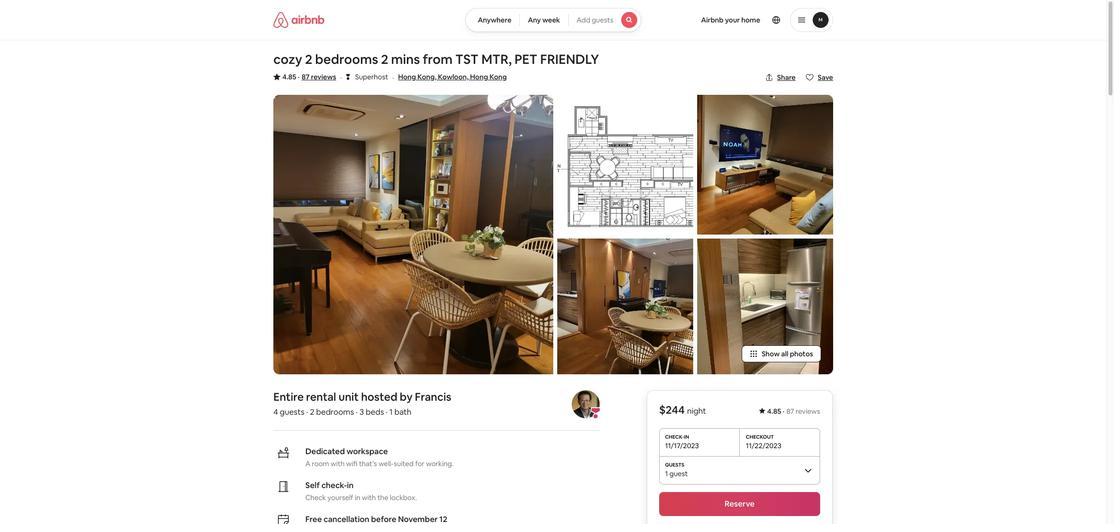 Task type: locate. For each thing, give the bounding box(es) containing it.
67 sm ( 720 square feet) usable floor area image
[[557, 95, 693, 235]]

0 vertical spatial with
[[331, 460, 345, 469]]

0 vertical spatial 1
[[389, 407, 393, 418]]

with left the
[[362, 494, 376, 503]]

with left wifi at left
[[331, 460, 345, 469]]

entire
[[273, 390, 304, 404]]

1 vertical spatial bedrooms
[[316, 407, 354, 418]]

dedicated workspace a room with wifi that's well-suited for working.
[[305, 447, 454, 469]]

0 horizontal spatial 4.85
[[282, 72, 296, 81]]

add guests
[[577, 15, 613, 24]]

beds
[[366, 407, 384, 418]]

2
[[305, 51, 312, 68], [381, 51, 388, 68], [310, 407, 314, 418]]

4.85
[[282, 72, 296, 81], [767, 407, 781, 416]]

that's
[[359, 460, 377, 469]]

reviews
[[311, 72, 336, 81], [796, 407, 820, 416]]

1 horizontal spatial 4.85 · 87 reviews
[[767, 407, 820, 416]]

·
[[298, 72, 300, 81], [340, 72, 342, 83], [392, 72, 394, 83], [306, 407, 308, 418], [356, 407, 358, 418], [386, 407, 388, 418], [783, 407, 785, 416]]

1 hong from the left
[[398, 72, 416, 81]]

2 up 87 reviews button
[[305, 51, 312, 68]]

week
[[543, 15, 560, 24]]

1 horizontal spatial 1
[[665, 470, 668, 479]]

bedrooms down unit on the bottom of the page
[[316, 407, 354, 418]]

cozy 2 bedrooms 2 mins from tst mtr, pet friendly image 1 image
[[273, 95, 553, 375]]

with
[[331, 460, 345, 469], [362, 494, 376, 503]]

0 horizontal spatial 1
[[389, 407, 393, 418]]

add
[[577, 15, 590, 24]]

show all photos button
[[742, 346, 821, 363]]

0 horizontal spatial 87
[[302, 72, 310, 81]]

hong left "kong" on the left
[[470, 72, 488, 81]]

bedrooms up 󰀃 on the left top of page
[[315, 51, 378, 68]]

airbnb your home link
[[695, 9, 766, 30]]

show all photos
[[762, 350, 813, 359]]

in right yourself
[[355, 494, 360, 503]]

1
[[389, 407, 393, 418], [665, 470, 668, 479]]

4.85 · 87 reviews
[[282, 72, 336, 81], [767, 407, 820, 416]]

bath
[[395, 407, 412, 418]]

unit
[[339, 390, 359, 404]]

reserve button
[[659, 493, 820, 517]]

4.85 up the 11/22/2023
[[767, 407, 781, 416]]

guest
[[670, 470, 688, 479]]

entire rental unit hosted by francis 4 guests · 2 bedrooms · 3 beds · 1 bath
[[273, 390, 451, 418]]

1 vertical spatial reviews
[[796, 407, 820, 416]]

cozy 2 bedrooms 2 mins from tst mtr, pet friendly image 4 image
[[697, 95, 833, 235]]

0 vertical spatial guests
[[592, 15, 613, 24]]

in up yourself
[[347, 481, 354, 491]]

share button
[[761, 69, 800, 86]]

share
[[777, 73, 796, 82]]

1 horizontal spatial in
[[355, 494, 360, 503]]

well-
[[379, 460, 394, 469]]

your
[[725, 15, 740, 24]]

0 vertical spatial 87
[[302, 72, 310, 81]]

0 horizontal spatial hong
[[398, 72, 416, 81]]

2 down 'rental' at the left bottom of the page
[[310, 407, 314, 418]]

1 left guest
[[665, 470, 668, 479]]

for
[[415, 460, 425, 469]]

0 horizontal spatial guests
[[280, 407, 305, 418]]

1 horizontal spatial 87
[[787, 407, 794, 416]]

1 vertical spatial with
[[362, 494, 376, 503]]

francis is a superhost. learn more about francis. image
[[572, 391, 600, 419], [572, 391, 600, 419]]

0 vertical spatial in
[[347, 481, 354, 491]]

any week button
[[520, 8, 569, 32]]

mtr,
[[481, 51, 512, 68]]

with inside self check-in check yourself in with the lockbox.
[[362, 494, 376, 503]]

󰀃
[[346, 72, 350, 81]]

kowloon,
[[438, 72, 469, 81]]

1 horizontal spatial 4.85
[[767, 407, 781, 416]]

1 horizontal spatial reviews
[[796, 407, 820, 416]]

anywhere
[[478, 15, 512, 24]]

cozy 2 bedrooms 2 mins from tst mtr, pet friendly image 3 image
[[557, 239, 693, 375]]

4.85 · 87 reviews down cozy
[[282, 72, 336, 81]]

0 vertical spatial 4.85
[[282, 72, 296, 81]]

in
[[347, 481, 354, 491], [355, 494, 360, 503]]

0 horizontal spatial with
[[331, 460, 345, 469]]

suited
[[394, 460, 414, 469]]

reserve
[[725, 499, 755, 510]]

1 inside entire rental unit hosted by francis 4 guests · 2 bedrooms · 3 beds · 1 bath
[[389, 407, 393, 418]]

guests
[[592, 15, 613, 24], [280, 407, 305, 418]]

save
[[818, 73, 833, 82]]

1 vertical spatial 1
[[665, 470, 668, 479]]

fully equipped kitchen image
[[697, 239, 833, 375]]

all
[[781, 350, 789, 359]]

hong
[[398, 72, 416, 81], [470, 72, 488, 81]]

87
[[302, 72, 310, 81], [787, 407, 794, 416]]

1 horizontal spatial guests
[[592, 15, 613, 24]]

1 horizontal spatial with
[[362, 494, 376, 503]]

· hong kong, kowloon, hong kong
[[392, 72, 507, 83]]

hosted
[[361, 390, 398, 404]]

self
[[305, 481, 320, 491]]

night
[[687, 406, 706, 417]]

0 vertical spatial 4.85 · 87 reviews
[[282, 72, 336, 81]]

1 left bath
[[389, 407, 393, 418]]

0 vertical spatial bedrooms
[[315, 51, 378, 68]]

bedrooms
[[315, 51, 378, 68], [316, 407, 354, 418]]

None search field
[[465, 8, 641, 32]]

friendly
[[540, 51, 599, 68]]

a
[[305, 460, 310, 469]]

guests down entire
[[280, 407, 305, 418]]

1 vertical spatial guests
[[280, 407, 305, 418]]

guests inside entire rental unit hosted by francis 4 guests · 2 bedrooms · 3 beds · 1 bath
[[280, 407, 305, 418]]

0 horizontal spatial reviews
[[311, 72, 336, 81]]

1 horizontal spatial hong
[[470, 72, 488, 81]]

tst
[[455, 51, 479, 68]]

1 vertical spatial 4.85 · 87 reviews
[[767, 407, 820, 416]]

guests right add at the top right of the page
[[592, 15, 613, 24]]

hong down the mins
[[398, 72, 416, 81]]

kong
[[490, 72, 507, 81]]

4.85 down cozy
[[282, 72, 296, 81]]

rental
[[306, 390, 336, 404]]

4.85 · 87 reviews up the 11/22/2023
[[767, 407, 820, 416]]

workspace
[[347, 447, 388, 457]]



Task type: vqa. For each thing, say whether or not it's contained in the screenshot.
Hosts
no



Task type: describe. For each thing, give the bounding box(es) containing it.
cozy
[[273, 51, 302, 68]]

cozy 2 bedrooms 2 mins from tst mtr, pet friendly
[[273, 51, 599, 68]]

lockbox.
[[390, 494, 417, 503]]

wifi
[[346, 460, 357, 469]]

any week
[[528, 15, 560, 24]]

11/17/2023
[[665, 442, 699, 451]]

by francis
[[400, 390, 451, 404]]

1 vertical spatial in
[[355, 494, 360, 503]]

11/22/2023
[[746, 442, 782, 451]]

mins
[[391, 51, 420, 68]]

any
[[528, 15, 541, 24]]

guests inside button
[[592, 15, 613, 24]]

2 left the mins
[[381, 51, 388, 68]]

with inside dedicated workspace a room with wifi that's well-suited for working.
[[331, 460, 345, 469]]

bedrooms inside entire rental unit hosted by francis 4 guests · 2 bedrooms · 3 beds · 1 bath
[[316, 407, 354, 418]]

3
[[360, 407, 364, 418]]

kong,
[[418, 72, 437, 81]]

airbnb
[[701, 15, 724, 24]]

$244 night
[[659, 403, 706, 417]]

1 guest button
[[659, 457, 820, 485]]

87 reviews button
[[302, 72, 336, 82]]

dedicated
[[305, 447, 345, 457]]

from
[[423, 51, 453, 68]]

anywhere button
[[465, 8, 520, 32]]

show
[[762, 350, 780, 359]]

none search field containing anywhere
[[465, 8, 641, 32]]

0 horizontal spatial in
[[347, 481, 354, 491]]

photos
[[790, 350, 813, 359]]

hong kong, kowloon, hong kong button
[[398, 71, 507, 83]]

0 horizontal spatial 4.85 · 87 reviews
[[282, 72, 336, 81]]

room
[[312, 460, 329, 469]]

the
[[378, 494, 388, 503]]

profile element
[[653, 0, 833, 40]]

save button
[[802, 69, 837, 86]]

add guests button
[[568, 8, 641, 32]]

self check-in check yourself in with the lockbox.
[[305, 481, 417, 503]]

airbnb your home
[[701, 15, 760, 24]]

2 inside entire rental unit hosted by francis 4 guests · 2 bedrooms · 3 beds · 1 bath
[[310, 407, 314, 418]]

home
[[741, 15, 760, 24]]

check
[[305, 494, 326, 503]]

4
[[273, 407, 278, 418]]

yourself
[[328, 494, 353, 503]]

0 vertical spatial reviews
[[311, 72, 336, 81]]

check-
[[322, 481, 347, 491]]

superhost
[[355, 72, 388, 81]]

$244
[[659, 403, 685, 417]]

1 guest
[[665, 470, 688, 479]]

pet
[[515, 51, 538, 68]]

1 vertical spatial 87
[[787, 407, 794, 416]]

1 inside 1 guest dropdown button
[[665, 470, 668, 479]]

2 hong from the left
[[470, 72, 488, 81]]

1 vertical spatial 4.85
[[767, 407, 781, 416]]

working.
[[426, 460, 454, 469]]



